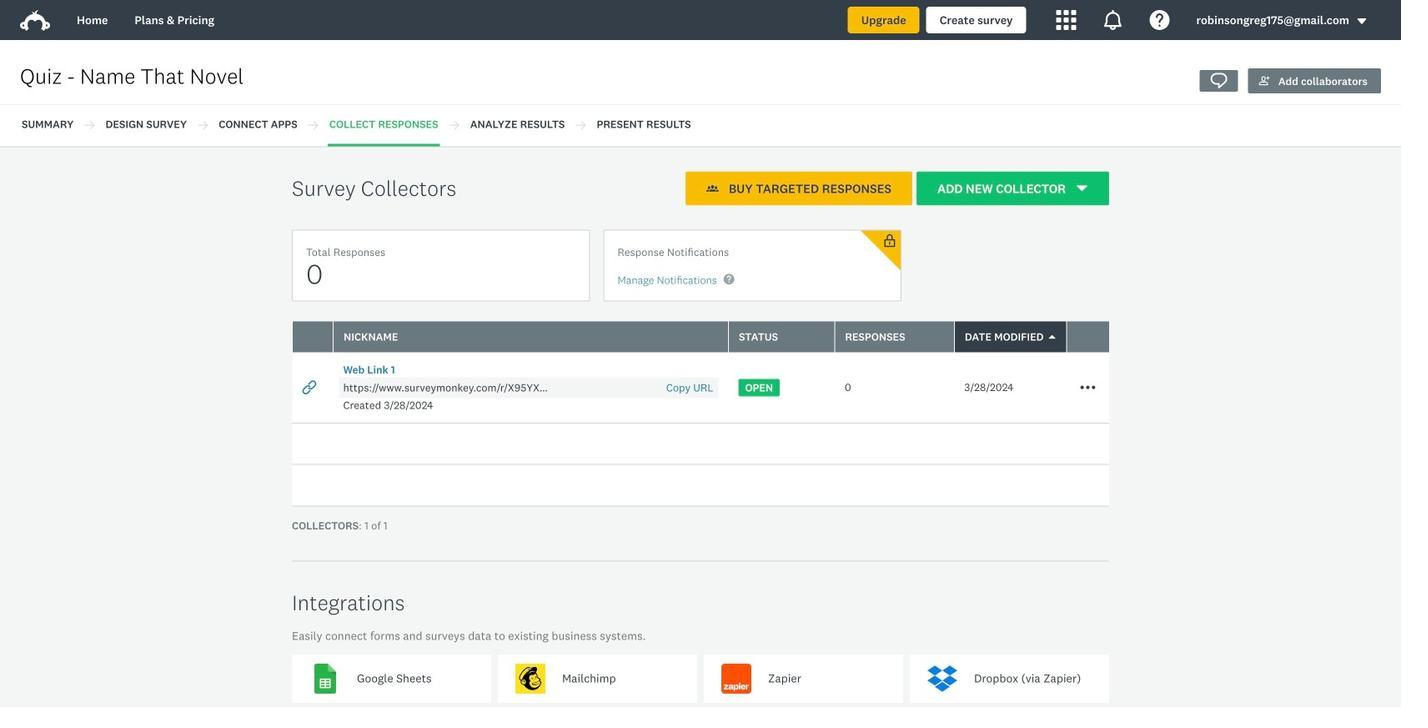 Task type: locate. For each thing, give the bounding box(es) containing it.
1 horizontal spatial products icon image
[[1104, 10, 1124, 30]]

2 products icon image from the left
[[1104, 10, 1124, 30]]

products icon image
[[1057, 10, 1077, 30], [1104, 10, 1124, 30]]

0 horizontal spatial products icon image
[[1057, 10, 1077, 30]]

help icon image
[[1150, 10, 1170, 30]]

surveymonkey logo image
[[20, 10, 50, 31]]

None text field
[[339, 381, 556, 395]]



Task type: vqa. For each thing, say whether or not it's contained in the screenshot.
Products Icon
yes



Task type: describe. For each thing, give the bounding box(es) containing it.
1 products icon image from the left
[[1057, 10, 1077, 30]]

dropdown arrow image
[[1357, 15, 1368, 27]]



